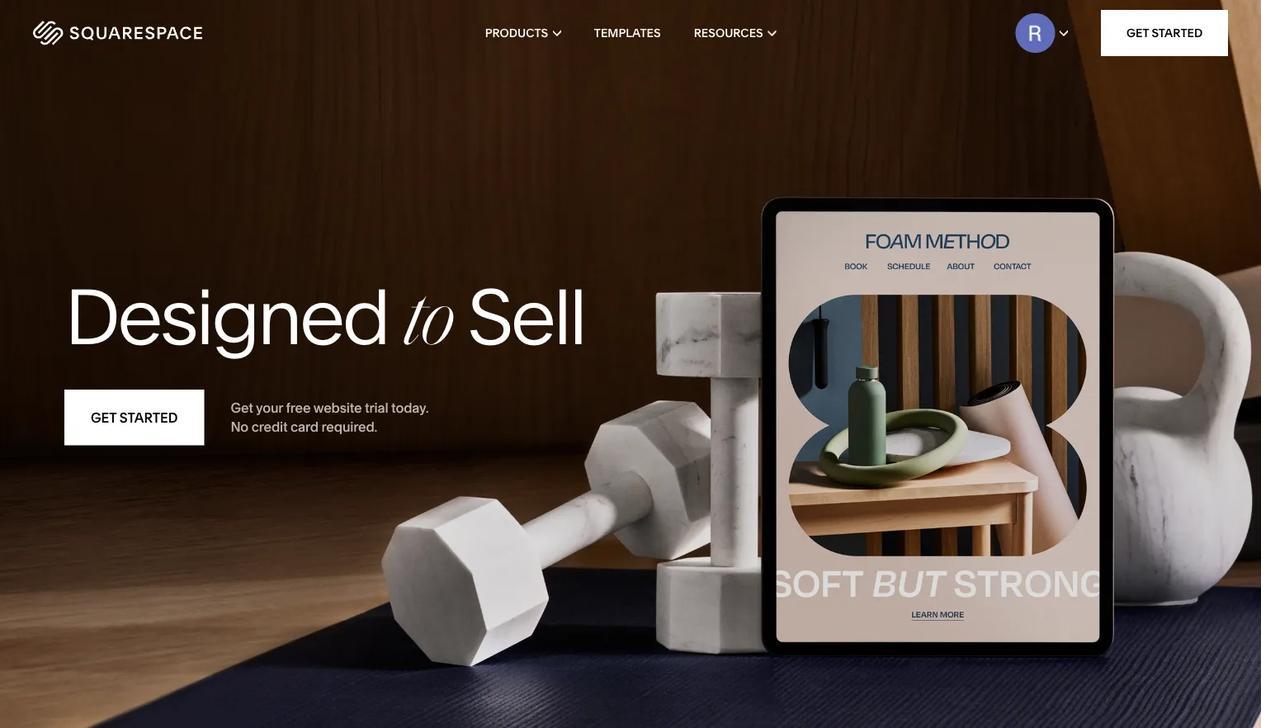 Task type: describe. For each thing, give the bounding box(es) containing it.
templates link
[[594, 0, 661, 66]]

required.
[[322, 419, 378, 435]]

0 vertical spatial get started link
[[1101, 10, 1228, 56]]

your
[[256, 400, 283, 416]]

1 vertical spatial get started
[[91, 410, 178, 426]]

trial
[[365, 400, 388, 416]]

0 horizontal spatial get
[[91, 410, 116, 426]]

to
[[404, 287, 452, 363]]

get inside 'get your free website trial today. no credit card required.'
[[231, 400, 253, 416]]

card
[[291, 419, 319, 435]]

1 vertical spatial started
[[120, 410, 178, 426]]

squarespace logo link
[[33, 21, 272, 45]]

products
[[485, 26, 548, 40]]

0 vertical spatial started
[[1152, 26, 1203, 40]]

today.
[[391, 400, 429, 416]]



Task type: locate. For each thing, give the bounding box(es) containing it.
0 horizontal spatial get started
[[91, 410, 178, 426]]

0 horizontal spatial get started link
[[64, 390, 204, 446]]

1 vertical spatial get started link
[[64, 390, 204, 446]]

1 horizontal spatial started
[[1152, 26, 1203, 40]]

website
[[313, 400, 362, 416]]

free
[[286, 400, 311, 416]]

no
[[231, 419, 249, 435]]

2 horizontal spatial get
[[1127, 26, 1149, 40]]

templates
[[594, 26, 661, 40]]

resources button
[[694, 0, 776, 66]]

squarespace logo image
[[33, 21, 202, 45]]

started
[[1152, 26, 1203, 40], [120, 410, 178, 426]]

designed
[[64, 270, 388, 363]]

get started
[[1127, 26, 1203, 40], [91, 410, 178, 426]]

credit
[[252, 419, 288, 435]]

1 horizontal spatial get started link
[[1101, 10, 1228, 56]]

0 horizontal spatial started
[[120, 410, 178, 426]]

sell
[[467, 270, 585, 363]]

get your free website trial today. no credit card required.
[[231, 400, 429, 435]]

designed to sell
[[64, 270, 585, 363]]

resources
[[694, 26, 763, 40]]

get started link
[[1101, 10, 1228, 56], [64, 390, 204, 446]]

1 horizontal spatial get started
[[1127, 26, 1203, 40]]

0 vertical spatial get started
[[1127, 26, 1203, 40]]

products button
[[485, 0, 561, 66]]

get
[[1127, 26, 1149, 40], [231, 400, 253, 416], [91, 410, 116, 426]]

1 horizontal spatial get
[[231, 400, 253, 416]]



Task type: vqa. For each thing, say whether or not it's contained in the screenshot.
the topmost "top"
no



